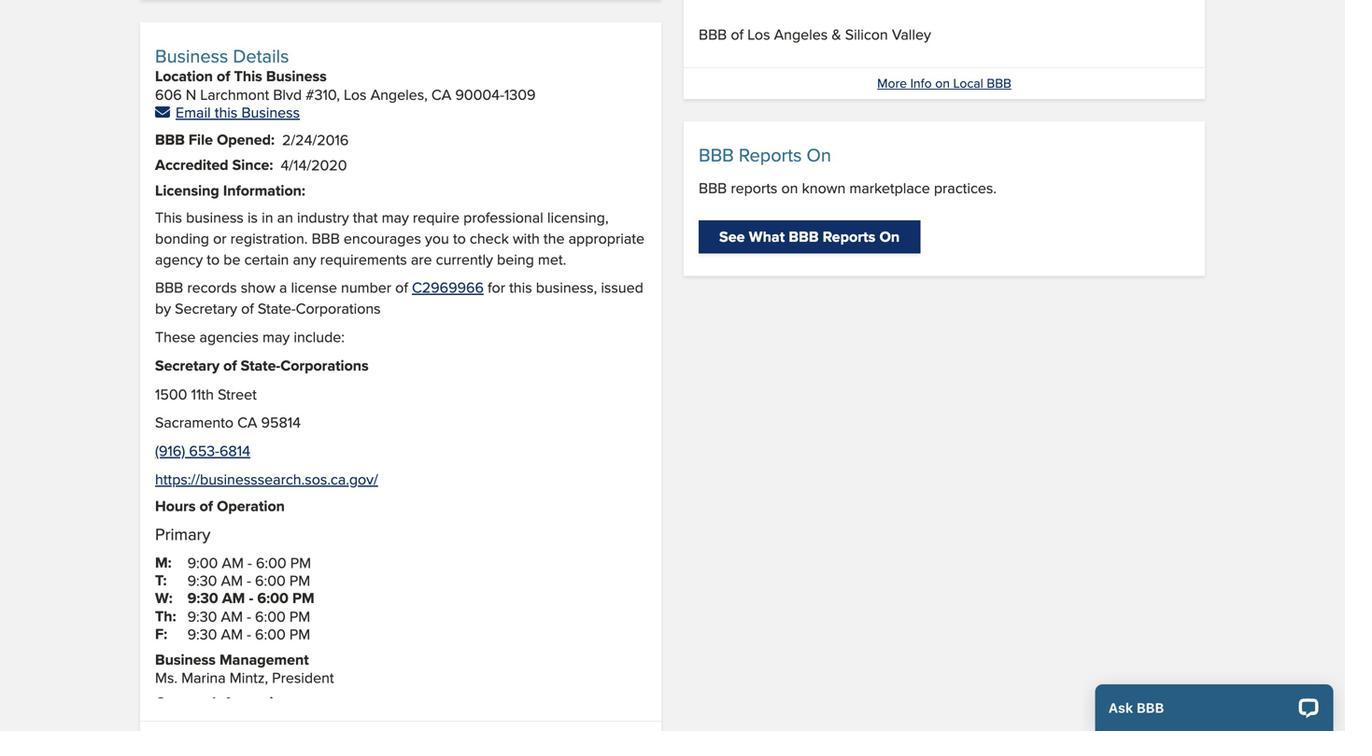 Task type: vqa. For each thing, say whether or not it's contained in the screenshot.
'Corporations' to the top
yes



Task type: locate. For each thing, give the bounding box(es) containing it.
pm for 9:30 am - 6:00 pm w :
[[290, 570, 310, 592]]

more
[[878, 74, 907, 93]]

contact
[[155, 692, 208, 714]]

6:00 for 9:30 am - 6:00 pm
[[255, 624, 286, 645]]

since
[[232, 154, 269, 176]]

more info on local bbb link
[[878, 74, 1012, 93]]

los left the angeles
[[748, 23, 771, 45]]

1 vertical spatial los
[[344, 84, 367, 105]]

bbb left the that
[[312, 227, 340, 249]]

9:30
[[187, 570, 217, 592], [187, 588, 218, 610], [187, 606, 217, 627], [187, 624, 217, 645]]

am inside 9:00 am - 6:00 pm t :
[[222, 552, 244, 574]]

1 horizontal spatial may
[[382, 207, 409, 228]]

this business is in an industry that may require professional licensing, bonding or registration. bbb encourages you to check with the appropriate agency to be certain any requirements are currently being met.
[[155, 207, 645, 270]]

ca left 90004- in the left of the page
[[432, 84, 452, 105]]

9:00 am - 6:00 pm t :
[[155, 552, 311, 592]]

1 vertical spatial on
[[782, 177, 799, 198]]

on inside bbb reports on bbb reports on known marketplace practices.
[[807, 141, 832, 168]]

- inside 9:30 am - 6:00 pm f :
[[247, 606, 251, 627]]

(916) 653-6814 link
[[155, 440, 251, 462]]

1 vertical spatial may
[[263, 326, 290, 348]]

may down secretary of state-corporations
[[263, 326, 290, 348]]

6:00 inside 9:30 am - 6:00 pm f :
[[255, 606, 286, 627]]

mintz,
[[230, 667, 268, 689]]

secretary down these
[[155, 355, 220, 377]]

1 horizontal spatial this
[[234, 65, 262, 87]]

0 vertical spatial on
[[807, 141, 832, 168]]

ca
[[432, 84, 452, 105], [238, 412, 257, 433]]

records
[[187, 277, 237, 298]]

this up the 'opened'
[[215, 102, 238, 123]]

6:00 inside 9:30 am - 6:00 pm th :
[[257, 588, 289, 610]]

0 vertical spatial this
[[234, 65, 262, 87]]

encourages
[[344, 227, 421, 249]]

0 vertical spatial los
[[748, 23, 771, 45]]

3 9:30 from the top
[[187, 606, 217, 627]]

bbb inside bbb file opened : 2/24/2016 accredited since : 4/14/2020
[[155, 128, 185, 150]]

pm for 9:30 am - 6:00 pm f :
[[290, 606, 310, 627]]

1 vertical spatial corporations
[[281, 355, 369, 377]]

any
[[293, 248, 316, 270]]

653-
[[189, 440, 220, 462]]

- for 9:30 am - 6:00 pm th :
[[249, 588, 254, 610]]

los right #310,
[[344, 84, 367, 105]]

1 9:30 from the top
[[187, 570, 217, 592]]

pm inside 9:30 am - 6:00 pm f :
[[290, 606, 310, 627]]

agencies
[[200, 326, 259, 348]]

- for 9:00 am - 6:00 pm t :
[[248, 552, 252, 574]]

0 horizontal spatial may
[[263, 326, 290, 348]]

on
[[936, 74, 950, 93], [782, 177, 799, 198]]

issued
[[601, 277, 644, 298]]

reports
[[731, 177, 778, 198]]

6:00 inside 9:00 am - 6:00 pm t :
[[256, 552, 287, 574]]

this
[[215, 102, 238, 123], [509, 277, 532, 298]]

: inside 9:30 am - 6:00 pm th :
[[173, 605, 176, 627]]

for this business, issued by
[[155, 277, 644, 319]]

secretary up agencies
[[175, 298, 237, 319]]

1 vertical spatial this
[[509, 277, 532, 298]]

state- inside these agencies may include: secretary of state-corporations 1500 11th street sacramento ca 95814 (916) 653-6814 https://businesssearch.sos.ca.gov/
[[241, 355, 281, 377]]

- for 9:30 am - 6:00 pm f :
[[247, 606, 251, 627]]

information
[[212, 692, 291, 714]]

of right number
[[395, 277, 408, 298]]

may right the that
[[382, 207, 409, 228]]

business
[[186, 207, 244, 228]]

m
[[155, 552, 168, 574]]

number
[[341, 277, 392, 298]]

include:
[[294, 326, 345, 348]]

of up agencies
[[241, 298, 254, 319]]

1 horizontal spatial on
[[880, 226, 900, 248]]

1 vertical spatial on
[[880, 226, 900, 248]]

licensing information:
[[155, 179, 306, 201]]

1 horizontal spatial reports
[[823, 226, 876, 248]]

this inside for this business, issued by
[[509, 277, 532, 298]]

95814
[[261, 412, 301, 433]]

pm inside 9:30 am - 6:00 pm th :
[[293, 588, 315, 610]]

9:30 for f
[[187, 606, 217, 627]]

be
[[224, 248, 241, 270]]

0 vertical spatial reports
[[739, 141, 802, 168]]

https://businesssearch.sos.ca.gov/
[[155, 469, 378, 490]]

you
[[425, 227, 449, 249]]

0 vertical spatial this
[[215, 102, 238, 123]]

- for 9:30 am - 6:00 pm w :
[[247, 570, 251, 592]]

of up email this business button at the top left of page
[[217, 65, 230, 87]]

on left known
[[782, 177, 799, 198]]

9:30 inside the 9:30 am - 6:00 pm w :
[[187, 570, 217, 592]]

0 horizontal spatial on
[[782, 177, 799, 198]]

bbb up reports in the top right of the page
[[699, 141, 734, 168]]

bbb left reports in the top right of the page
[[699, 177, 727, 198]]

0 vertical spatial corporations
[[296, 298, 381, 319]]

corporations down include:
[[281, 355, 369, 377]]

1 vertical spatial secretary
[[155, 355, 220, 377]]

on up known
[[807, 141, 832, 168]]

0 horizontal spatial this
[[155, 207, 182, 228]]

email this business
[[176, 102, 300, 123]]

0 horizontal spatial ca
[[238, 412, 257, 433]]

-
[[248, 552, 252, 574], [247, 570, 251, 592], [249, 588, 254, 610], [247, 606, 251, 627], [247, 624, 251, 645]]

11th
[[191, 383, 214, 405]]

president
[[272, 667, 334, 689]]

check
[[470, 227, 509, 249]]

agency
[[155, 248, 203, 270]]

bbb reports on bbb reports on known marketplace practices.
[[699, 141, 997, 198]]

bbb of los angeles & silicon valley
[[699, 23, 932, 45]]

bbb left file
[[155, 128, 185, 150]]

1 horizontal spatial this
[[509, 277, 532, 298]]

of for hours of operation
[[200, 495, 213, 517]]

with
[[513, 227, 540, 249]]

by
[[155, 298, 171, 319]]

this right for
[[509, 277, 532, 298]]

1 horizontal spatial to
[[453, 227, 466, 249]]

- inside the 9:30 am - 6:00 pm w :
[[247, 570, 251, 592]]

reports
[[739, 141, 802, 168], [823, 226, 876, 248]]

requirements
[[320, 248, 407, 270]]

corporations up include:
[[296, 298, 381, 319]]

reports down known
[[823, 226, 876, 248]]

am for f
[[221, 606, 243, 627]]

(916)
[[155, 440, 185, 462]]

los
[[748, 23, 771, 45], [344, 84, 367, 105]]

2 9:30 from the top
[[187, 588, 218, 610]]

reports up reports in the top right of the page
[[739, 141, 802, 168]]

am inside 9:30 am - 6:00 pm th :
[[222, 588, 245, 610]]

this down the 'licensing'
[[155, 207, 182, 228]]

location of this business
[[155, 65, 327, 87]]

0 horizontal spatial to
[[207, 248, 220, 270]]

pm inside 9:00 am - 6:00 pm t :
[[290, 552, 311, 574]]

9:30 inside 9:30 am - 6:00 pm f :
[[187, 606, 217, 627]]

0 horizontal spatial los
[[344, 84, 367, 105]]

this up email this business
[[234, 65, 262, 87]]

on right info
[[936, 74, 950, 93]]

1 vertical spatial ca
[[238, 412, 257, 433]]

0 horizontal spatial this
[[215, 102, 238, 123]]

operation
[[217, 495, 285, 517]]

am inside 9:30 am - 6:00 pm f :
[[221, 606, 243, 627]]

practices.
[[934, 177, 997, 198]]

of down agencies
[[224, 355, 237, 377]]

6814
[[220, 440, 251, 462]]

0 horizontal spatial on
[[807, 141, 832, 168]]

bbb records show a license number of c2969966
[[155, 277, 484, 298]]

9:30 for w
[[187, 570, 217, 592]]

of inside these agencies may include: secretary of state-corporations 1500 11th street sacramento ca 95814 (916) 653-6814 https://businesssearch.sos.ca.gov/
[[224, 355, 237, 377]]

of right the hours
[[200, 495, 213, 517]]

- inside 9:30 am - 6:00 pm th :
[[249, 588, 254, 610]]

1 horizontal spatial ca
[[432, 84, 452, 105]]

0 horizontal spatial reports
[[739, 141, 802, 168]]

https://businesssearch.sos.ca.gov/ link
[[155, 469, 378, 490]]

state-
[[258, 298, 296, 319], [241, 355, 281, 377]]

&
[[832, 23, 842, 45]]

pm inside the 9:30 am - 6:00 pm w :
[[290, 570, 310, 592]]

this inside this business is in an industry that may require professional licensing, bonding or registration. bbb encourages you to check with the appropriate agency to be certain any requirements are currently being met.
[[155, 207, 182, 228]]

6:00 inside the 9:30 am - 6:00 pm w :
[[255, 570, 286, 592]]

of for secretary of state-corporations
[[241, 298, 254, 319]]

1 horizontal spatial on
[[936, 74, 950, 93]]

bbb
[[699, 23, 727, 45], [987, 74, 1012, 93], [155, 128, 185, 150], [699, 141, 734, 168], [699, 177, 727, 198], [789, 226, 819, 248], [312, 227, 340, 249], [155, 277, 183, 298]]

of left the angeles
[[731, 23, 744, 45]]

1 vertical spatial state-
[[241, 355, 281, 377]]

1 vertical spatial this
[[155, 207, 182, 228]]

hours of operation
[[155, 495, 285, 517]]

- inside 9:00 am - 6:00 pm t :
[[248, 552, 252, 574]]

details
[[233, 43, 289, 69]]

licensing,
[[548, 207, 609, 228]]

bonding
[[155, 227, 209, 249]]

1500
[[155, 383, 187, 405]]

ca down street
[[238, 412, 257, 433]]

6:00 for 9:30 am - 6:00 pm f :
[[255, 606, 286, 627]]

may inside this business is in an industry that may require professional licensing, bonding or registration. bbb encourages you to check with the appropriate agency to be certain any requirements are currently being met.
[[382, 207, 409, 228]]

bbb left the angeles
[[699, 23, 727, 45]]

to
[[453, 227, 466, 249], [207, 248, 220, 270]]

to left be
[[207, 248, 220, 270]]

606
[[155, 84, 182, 105]]

9:30 am - 6:00 pm f :
[[155, 606, 310, 645]]

am
[[222, 552, 244, 574], [221, 570, 243, 592], [222, 588, 245, 610], [221, 606, 243, 627], [221, 624, 243, 645]]

business management ms. marina mintz, president contact information
[[155, 649, 334, 714]]

th
[[155, 605, 173, 627]]

6:00
[[256, 552, 287, 574], [255, 570, 286, 592], [257, 588, 289, 610], [255, 606, 286, 627], [255, 624, 286, 645]]

this
[[234, 65, 262, 87], [155, 207, 182, 228]]

to right you on the left top of page
[[453, 227, 466, 249]]

0 vertical spatial may
[[382, 207, 409, 228]]

ms.
[[155, 667, 178, 689]]

9:30 inside 9:30 am - 6:00 pm th :
[[187, 588, 218, 610]]

am inside the 9:30 am - 6:00 pm w :
[[221, 570, 243, 592]]

:
[[271, 128, 275, 150], [269, 154, 273, 176], [168, 552, 172, 574], [163, 570, 167, 592], [169, 588, 173, 610], [173, 605, 176, 627], [164, 623, 167, 645]]

see
[[720, 226, 745, 248]]

or
[[213, 227, 227, 249]]

0 vertical spatial ca
[[432, 84, 452, 105]]

marina
[[181, 667, 226, 689]]

on down marketplace
[[880, 226, 900, 248]]



Task type: describe. For each thing, give the bounding box(es) containing it.
n
[[186, 84, 196, 105]]

9:30 am - 6:00 pm
[[187, 624, 310, 645]]

m :
[[155, 552, 172, 574]]

registration.
[[230, 227, 308, 249]]

what
[[749, 226, 785, 248]]

primary
[[155, 523, 211, 546]]

this for for
[[509, 277, 532, 298]]

professional
[[464, 207, 544, 228]]

require
[[413, 207, 460, 228]]

4/14/2020
[[281, 154, 347, 176]]

am for t
[[222, 552, 244, 574]]

may inside these agencies may include: secretary of state-corporations 1500 11th street sacramento ca 95814 (916) 653-6814 https://businesssearch.sos.ca.gov/
[[263, 326, 290, 348]]

licensing
[[155, 179, 219, 201]]

pm for 9:30 am - 6:00 pm th :
[[293, 588, 315, 610]]

location
[[155, 65, 213, 87]]

is
[[248, 207, 258, 228]]

hours
[[155, 495, 196, 517]]

9:30 am - 6:00 pm th :
[[155, 588, 315, 627]]

: inside 9:00 am - 6:00 pm t :
[[163, 570, 167, 592]]

pm for 9:00 am - 6:00 pm t :
[[290, 552, 311, 574]]

secretary of state-corporations
[[175, 298, 381, 319]]

c2969966
[[412, 277, 484, 298]]

business details
[[155, 43, 289, 69]]

file
[[189, 128, 213, 150]]

sacramento
[[155, 412, 234, 433]]

being
[[497, 248, 534, 270]]

email
[[176, 102, 211, 123]]

am for th
[[222, 588, 245, 610]]

bbb inside this business is in an industry that may require professional licensing, bonding or registration. bbb encourages you to check with the appropriate agency to be certain any requirements are currently being met.
[[312, 227, 340, 249]]

email this business button
[[155, 102, 300, 123]]

: inside the 9:30 am - 6:00 pm w :
[[169, 588, 173, 610]]

angeles
[[774, 23, 828, 45]]

corporations inside these agencies may include: secretary of state-corporations 1500 11th street sacramento ca 95814 (916) 653-6814 https://businesssearch.sos.ca.gov/
[[281, 355, 369, 377]]

606 n larchmont blvd #310, los angeles, ca 90004-1309
[[155, 84, 536, 105]]

license
[[291, 277, 337, 298]]

0 vertical spatial on
[[936, 74, 950, 93]]

6:00 for 9:00 am - 6:00 pm t :
[[256, 552, 287, 574]]

currently
[[436, 248, 493, 270]]

1309
[[505, 84, 536, 105]]

#310,
[[306, 84, 340, 105]]

pm for 9:30 am - 6:00 pm
[[290, 624, 310, 645]]

opened
[[217, 128, 271, 150]]

secretary inside these agencies may include: secretary of state-corporations 1500 11th street sacramento ca 95814 (916) 653-6814 https://businesssearch.sos.ca.gov/
[[155, 355, 220, 377]]

bbb right what
[[789, 226, 819, 248]]

this for email
[[215, 102, 238, 123]]

see what bbb reports on link
[[699, 221, 921, 254]]

on inside bbb reports on bbb reports on known marketplace practices.
[[782, 177, 799, 198]]

in
[[262, 207, 273, 228]]

ca inside these agencies may include: secretary of state-corporations 1500 11th street sacramento ca 95814 (916) 653-6814 https://businesssearch.sos.ca.gov/
[[238, 412, 257, 433]]

bbb right local in the right top of the page
[[987, 74, 1012, 93]]

business inside business management ms. marina mintz, president contact information
[[155, 649, 216, 671]]

street
[[218, 383, 257, 405]]

6:00 for 9:30 am - 6:00 pm w :
[[255, 570, 286, 592]]

c2969966 link
[[412, 277, 484, 298]]

9:30 am - 6:00 pm w :
[[155, 570, 310, 610]]

am for w
[[221, 570, 243, 592]]

of for location of this business
[[217, 65, 230, 87]]

9:00
[[187, 552, 218, 574]]

a
[[279, 277, 287, 298]]

angeles,
[[371, 84, 428, 105]]

f
[[155, 623, 164, 645]]

met.
[[538, 248, 567, 270]]

the
[[544, 227, 565, 249]]

silicon
[[846, 23, 889, 45]]

of for bbb of los angeles & silicon valley
[[731, 23, 744, 45]]

0 vertical spatial secretary
[[175, 298, 237, 319]]

6:00 for 9:30 am - 6:00 pm th :
[[257, 588, 289, 610]]

certain
[[244, 248, 289, 270]]

marketplace
[[850, 177, 931, 198]]

for
[[488, 277, 506, 298]]

: inside 9:30 am - 6:00 pm f :
[[164, 623, 167, 645]]

90004-
[[455, 84, 505, 105]]

1 horizontal spatial los
[[748, 23, 771, 45]]

known
[[802, 177, 846, 198]]

2/24/2016
[[282, 129, 349, 150]]

info
[[911, 74, 932, 93]]

management
[[220, 649, 309, 671]]

- for 9:30 am - 6:00 pm
[[247, 624, 251, 645]]

reports inside bbb reports on bbb reports on known marketplace practices.
[[739, 141, 802, 168]]

more info on local bbb
[[878, 74, 1012, 93]]

are
[[411, 248, 432, 270]]

business,
[[536, 277, 597, 298]]

valley
[[892, 23, 932, 45]]

larchmont
[[200, 84, 269, 105]]

0 vertical spatial state-
[[258, 298, 296, 319]]

9:30 for th
[[187, 588, 218, 610]]

local
[[954, 74, 984, 93]]

accredited
[[155, 154, 229, 176]]

w
[[155, 588, 169, 610]]

1 vertical spatial reports
[[823, 226, 876, 248]]

appropriate
[[569, 227, 645, 249]]

bbb file opened : 2/24/2016 accredited since : 4/14/2020
[[155, 128, 349, 176]]

t
[[155, 570, 163, 592]]

bbb down agency
[[155, 277, 183, 298]]

these
[[155, 326, 196, 348]]

blvd
[[273, 84, 302, 105]]

4 9:30 from the top
[[187, 624, 217, 645]]

that
[[353, 207, 378, 228]]



